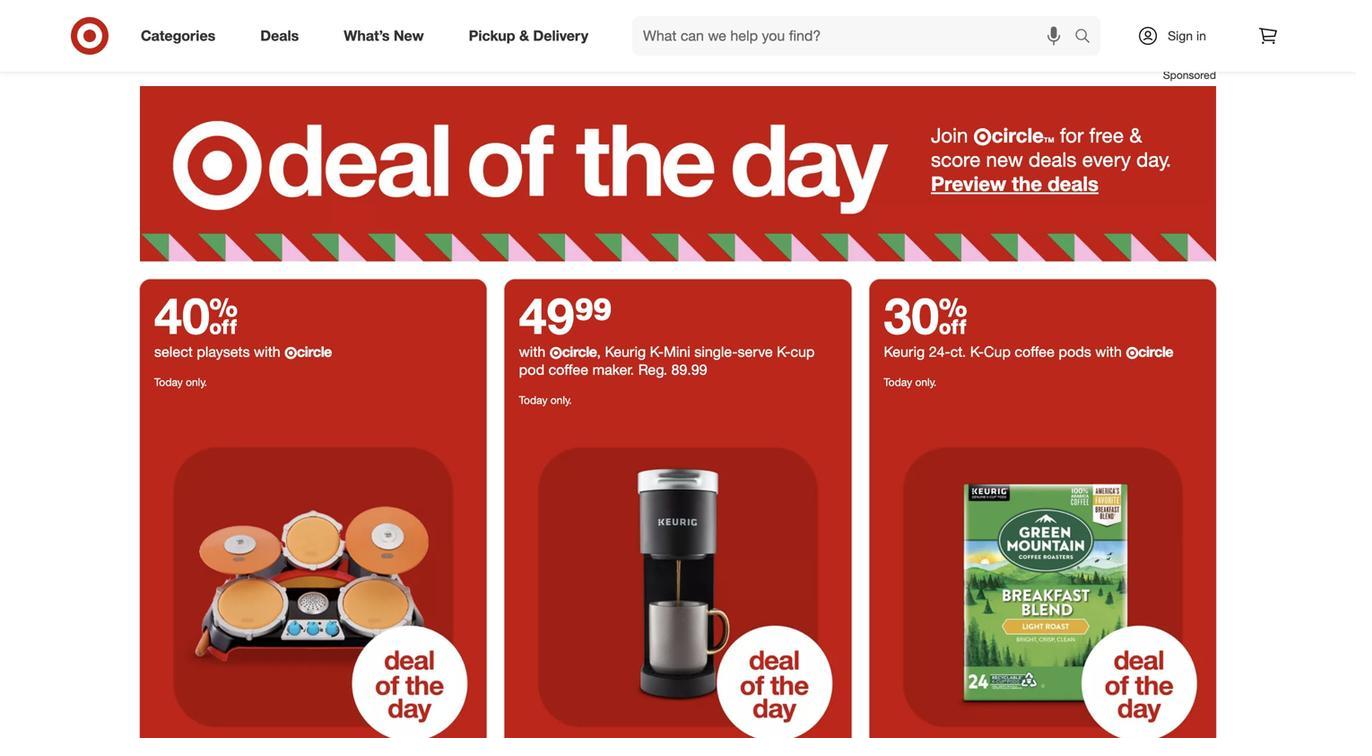 Task type: describe. For each thing, give the bounding box(es) containing it.
1 k- from the left
[[650, 343, 664, 361]]

,
[[597, 343, 601, 361]]

0 horizontal spatial &
[[519, 27, 529, 44]]

every
[[1082, 147, 1131, 172]]

1 with from the left
[[254, 343, 280, 361]]

playsets
[[197, 343, 250, 361]]

pod
[[519, 361, 545, 379]]

free
[[1089, 123, 1124, 148]]

◎
[[974, 127, 992, 146]]

pickup & delivery
[[469, 27, 588, 44]]

categories
[[141, 27, 215, 44]]

circle for with
[[562, 343, 597, 361]]

in
[[1196, 28, 1206, 44]]

keurig inside , keurig k-mini single-serve k-cup pod coffee maker. reg. 89.99
[[605, 343, 646, 361]]

keurig 24-ct. k-cup coffee pods with
[[884, 343, 1126, 361]]

maker.
[[592, 361, 634, 379]]

deals link
[[245, 16, 321, 56]]

1 horizontal spatial today
[[519, 393, 548, 407]]

40
[[154, 285, 238, 346]]

3 k- from the left
[[970, 343, 984, 361]]

sign in
[[1168, 28, 1206, 44]]

categories link
[[126, 16, 238, 56]]

89.99
[[671, 361, 707, 379]]

tm
[[1044, 136, 1054, 145]]

sponsored
[[1163, 68, 1216, 82]]

pickup & delivery link
[[454, 16, 611, 56]]

new
[[986, 147, 1023, 172]]

circle for select playsets with
[[297, 343, 332, 361]]

today only. for 30
[[884, 375, 937, 389]]

delivery
[[533, 27, 588, 44]]

new
[[394, 27, 424, 44]]

mini
[[664, 343, 690, 361]]

what's
[[344, 27, 390, 44]]

serve
[[738, 343, 773, 361]]

today for 40
[[154, 375, 183, 389]]

score
[[931, 147, 981, 172]]

reg.
[[638, 361, 667, 379]]

target deal of the day image for select playsets with
[[140, 414, 487, 738]]

, keurig k-mini single-serve k-cup pod coffee maker. reg. 89.99
[[519, 343, 815, 379]]

search button
[[1066, 16, 1110, 59]]

for free & score new deals every day. preview the deals
[[931, 123, 1171, 196]]

preview
[[931, 171, 1006, 196]]



Task type: vqa. For each thing, say whether or not it's contained in the screenshot.
pickup & delivery
yes



Task type: locate. For each thing, give the bounding box(es) containing it.
target deal of the day image
[[140, 86, 1216, 262], [869, 414, 1216, 738], [140, 414, 487, 738], [505, 414, 851, 738]]

what's new link
[[329, 16, 446, 56]]

today only.
[[154, 375, 207, 389], [884, 375, 937, 389], [519, 393, 572, 407]]

only. down 24-
[[915, 375, 937, 389]]

1 keurig from the left
[[605, 343, 646, 361]]

today down select
[[154, 375, 183, 389]]

today only. for 40
[[154, 375, 207, 389]]

only. for 30
[[915, 375, 937, 389]]

k-
[[650, 343, 664, 361], [777, 343, 791, 361], [970, 343, 984, 361]]

select playsets with
[[154, 343, 284, 361]]

deals down tm
[[1029, 147, 1077, 172]]

1 horizontal spatial only.
[[551, 393, 572, 407]]

49
[[519, 285, 575, 346]]

cup
[[791, 343, 815, 361]]

for
[[1060, 123, 1084, 148]]

target deal of the day image for with
[[505, 414, 851, 738]]

today down pod
[[519, 393, 548, 407]]

0 horizontal spatial only.
[[186, 375, 207, 389]]

what's new
[[344, 27, 424, 44]]

& inside for free & score new deals every day. preview the deals
[[1130, 123, 1142, 148]]

49 99
[[519, 285, 612, 346]]

coffee
[[1015, 343, 1055, 361], [549, 361, 588, 379]]

k- right ct.
[[970, 343, 984, 361]]

deals
[[1029, 147, 1077, 172], [1048, 171, 1099, 196]]

deals
[[260, 27, 299, 44]]

only. for 40
[[186, 375, 207, 389]]

& right pickup
[[519, 27, 529, 44]]

0 horizontal spatial today
[[154, 375, 183, 389]]

2 with from the left
[[519, 343, 550, 361]]

target deal of the day image for keurig 24-ct. k-cup coffee pods with
[[869, 414, 1216, 738]]

join
[[931, 123, 968, 148]]

join ◎ circle tm
[[931, 123, 1054, 148]]

& right free
[[1130, 123, 1142, 148]]

ct.
[[950, 343, 966, 361]]

with right pods
[[1095, 343, 1122, 361]]

keurig left 24-
[[884, 343, 925, 361]]

30
[[884, 285, 968, 346]]

2 keurig from the left
[[884, 343, 925, 361]]

1 horizontal spatial coffee
[[1015, 343, 1055, 361]]

0 horizontal spatial coffee
[[549, 361, 588, 379]]

coffee right pod
[[549, 361, 588, 379]]

single-
[[694, 343, 738, 361]]

cup
[[984, 343, 1011, 361]]

24-
[[929, 343, 950, 361]]

1 horizontal spatial &
[[1130, 123, 1142, 148]]

with
[[254, 343, 280, 361], [519, 343, 550, 361], [1095, 343, 1122, 361]]

1 horizontal spatial today only.
[[519, 393, 572, 407]]

today for 30
[[884, 375, 912, 389]]

with right playsets
[[254, 343, 280, 361]]

pickup
[[469, 27, 515, 44]]

today only. down pod
[[519, 393, 572, 407]]

circle for keurig 24-ct. k-cup coffee pods with
[[1138, 343, 1173, 361]]

0 horizontal spatial k-
[[650, 343, 664, 361]]

circle
[[992, 123, 1044, 148], [297, 343, 332, 361], [562, 343, 597, 361], [1138, 343, 1173, 361]]

day.
[[1137, 147, 1171, 172]]

coffee inside , keurig k-mini single-serve k-cup pod coffee maker. reg. 89.99
[[549, 361, 588, 379]]

99
[[575, 285, 612, 346]]

sign
[[1168, 28, 1193, 44]]

coffee right cup
[[1015, 343, 1055, 361]]

2 horizontal spatial today only.
[[884, 375, 937, 389]]

advertisement region
[[140, 0, 1216, 67]]

deals right the
[[1048, 171, 1099, 196]]

the
[[1012, 171, 1042, 196]]

k- up reg.
[[650, 343, 664, 361]]

sign in link
[[1122, 16, 1234, 56]]

2 k- from the left
[[777, 343, 791, 361]]

with up pod
[[519, 343, 550, 361]]

2 horizontal spatial with
[[1095, 343, 1122, 361]]

2 horizontal spatial only.
[[915, 375, 937, 389]]

1 horizontal spatial k-
[[777, 343, 791, 361]]

today only. down 24-
[[884, 375, 937, 389]]

0 horizontal spatial with
[[254, 343, 280, 361]]

today down 30
[[884, 375, 912, 389]]

pods
[[1059, 343, 1091, 361]]

2 horizontal spatial k-
[[970, 343, 984, 361]]

1 horizontal spatial with
[[519, 343, 550, 361]]

3 with from the left
[[1095, 343, 1122, 361]]

keurig
[[605, 343, 646, 361], [884, 343, 925, 361]]

keurig up maker.
[[605, 343, 646, 361]]

today only. down select
[[154, 375, 207, 389]]

only. down 49 99
[[551, 393, 572, 407]]

today
[[154, 375, 183, 389], [884, 375, 912, 389], [519, 393, 548, 407]]

only.
[[186, 375, 207, 389], [915, 375, 937, 389], [551, 393, 572, 407]]

only. down select
[[186, 375, 207, 389]]

0 vertical spatial &
[[519, 27, 529, 44]]

2 horizontal spatial today
[[884, 375, 912, 389]]

1 vertical spatial &
[[1130, 123, 1142, 148]]

&
[[519, 27, 529, 44], [1130, 123, 1142, 148]]

What can we help you find? suggestions appear below search field
[[632, 16, 1079, 56]]

search
[[1066, 29, 1110, 46]]

0 horizontal spatial today only.
[[154, 375, 207, 389]]

0 horizontal spatial keurig
[[605, 343, 646, 361]]

1 horizontal spatial keurig
[[884, 343, 925, 361]]

k- right serve
[[777, 343, 791, 361]]

select
[[154, 343, 193, 361]]



